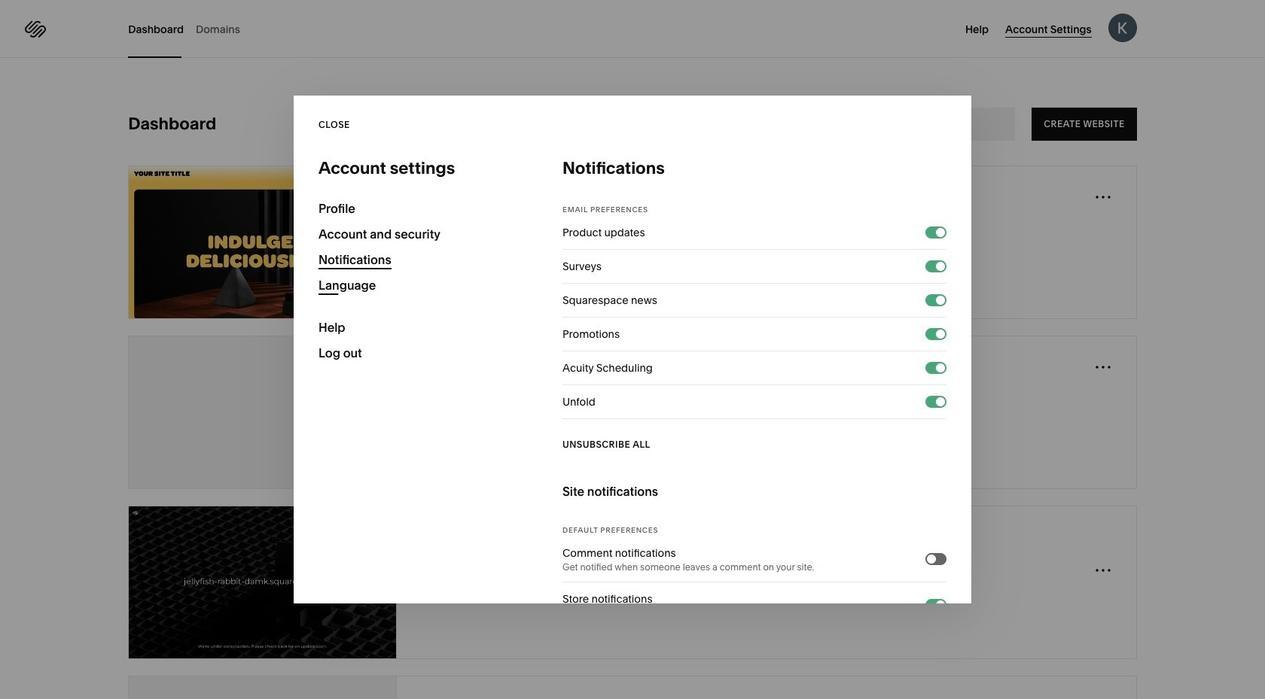 Task type: vqa. For each thing, say whether or not it's contained in the screenshot.
Account and security
no



Task type: locate. For each thing, give the bounding box(es) containing it.
tab list
[[128, 0, 252, 58]]

Search field
[[892, 116, 983, 133]]

None checkbox
[[937, 228, 946, 237], [937, 262, 946, 271], [937, 296, 946, 305], [937, 364, 946, 373], [937, 398, 946, 407], [928, 555, 937, 564], [937, 228, 946, 237], [937, 262, 946, 271], [937, 296, 946, 305], [937, 364, 946, 373], [937, 398, 946, 407], [928, 555, 937, 564]]

None checkbox
[[937, 330, 946, 339]]



